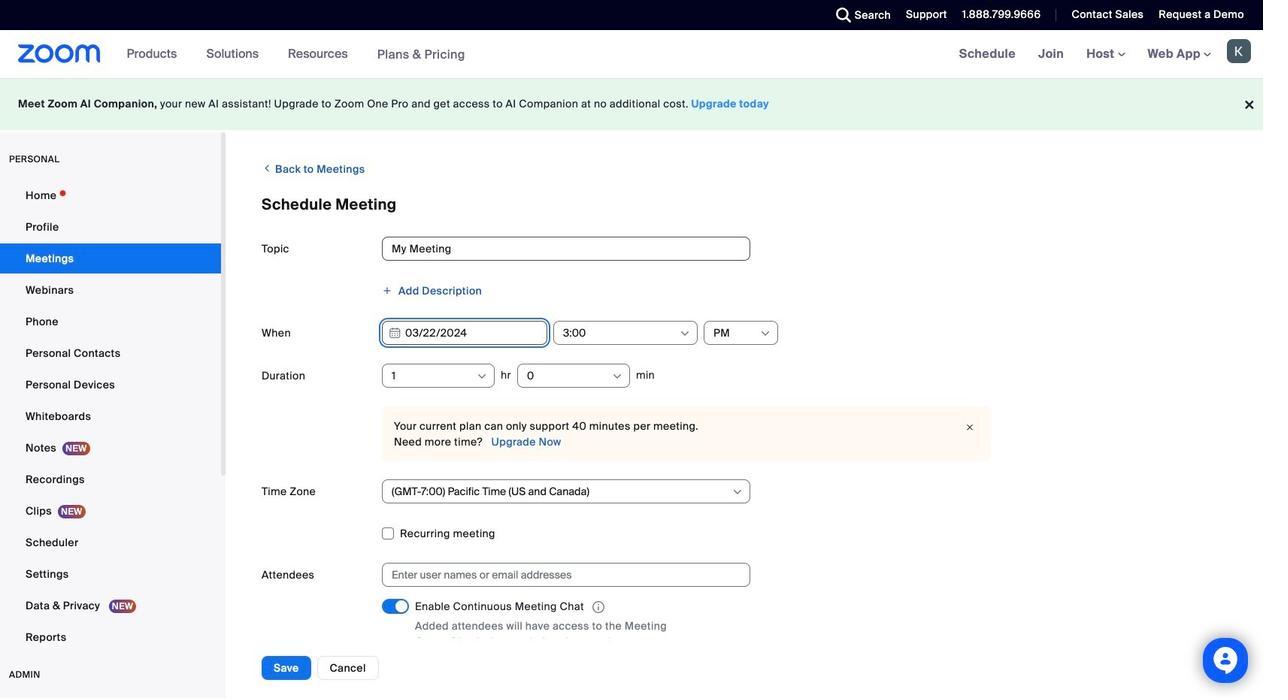 Task type: vqa. For each thing, say whether or not it's contained in the screenshot.
REQUEST A DEMO link
no



Task type: locate. For each thing, give the bounding box(es) containing it.
0 vertical spatial show options image
[[612, 371, 624, 383]]

footer
[[0, 78, 1264, 130]]

option group
[[382, 670, 1228, 694]]

1 vertical spatial show options image
[[732, 487, 744, 499]]

add image
[[382, 286, 393, 296]]

select time zone text field
[[392, 481, 731, 503]]

show options image
[[612, 371, 624, 383], [732, 487, 744, 499]]

close image
[[962, 421, 980, 436]]

show options image
[[679, 328, 691, 340], [760, 328, 772, 340], [476, 371, 488, 383]]

banner
[[0, 30, 1264, 79]]

1 horizontal spatial show options image
[[732, 487, 744, 499]]

0 horizontal spatial show options image
[[612, 371, 624, 383]]

application
[[415, 600, 701, 616]]

2 horizontal spatial show options image
[[760, 328, 772, 340]]

left image
[[262, 161, 273, 176]]

My Meeting text field
[[382, 237, 751, 261]]

zoom logo image
[[18, 44, 101, 63]]

product information navigation
[[116, 30, 477, 79]]



Task type: describe. For each thing, give the bounding box(es) containing it.
1 horizontal spatial show options image
[[679, 328, 691, 340]]

0 horizontal spatial show options image
[[476, 371, 488, 383]]

Persistent Chat, enter email address,Enter user names or email addresses text field
[[392, 564, 728, 587]]

learn more about enable continuous meeting chat image
[[588, 601, 609, 615]]

meetings navigation
[[948, 30, 1264, 79]]

profile picture image
[[1228, 39, 1252, 63]]

select start time text field
[[564, 322, 679, 345]]

choose date text field
[[382, 321, 548, 345]]

personal menu menu
[[0, 181, 221, 655]]



